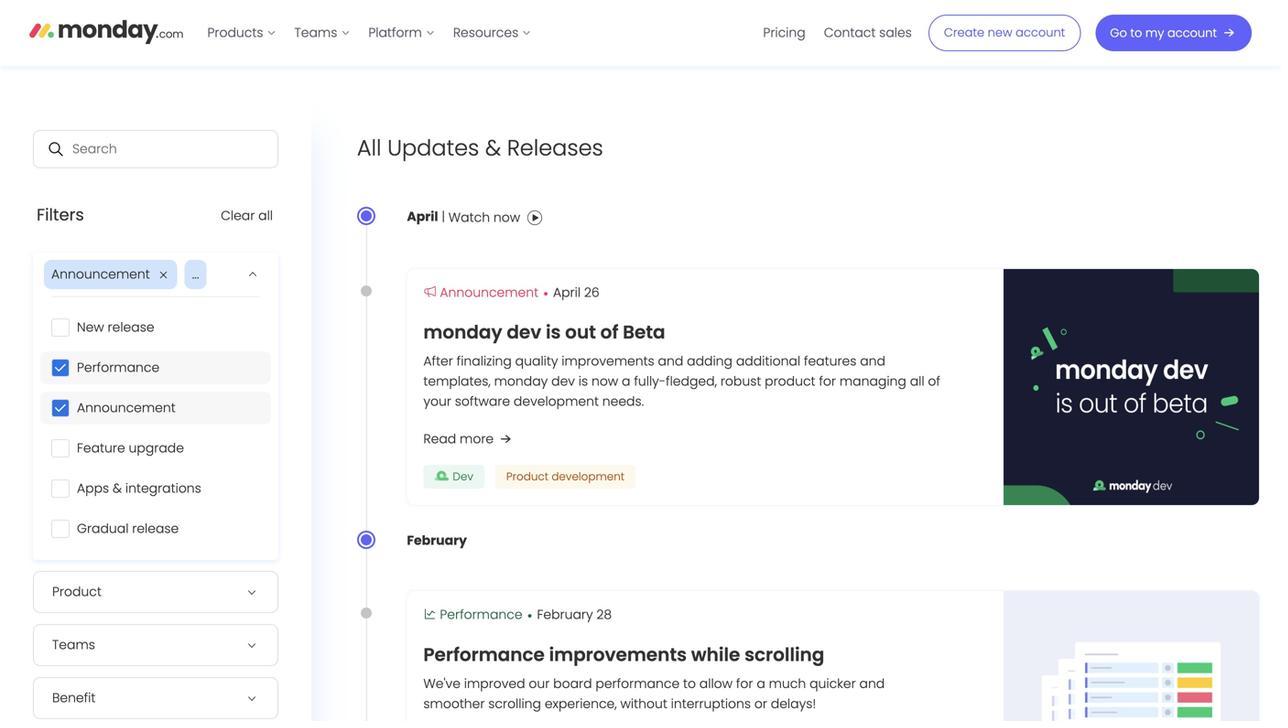 Task type: locate. For each thing, give the bounding box(es) containing it.
1 vertical spatial april
[[553, 284, 581, 302]]

to right go at right top
[[1131, 25, 1142, 41]]

1 horizontal spatial to
[[1131, 25, 1142, 41]]

a inside monday dev is out of beta after finalizing quality improvements and adding additional features and templates, monday dev is now a fully-fledged, robust product for managing all of your software development needs.
[[622, 373, 631, 391]]

account right 'my'
[[1168, 25, 1217, 41]]

announcement right announcement icon
[[440, 284, 539, 302]]

of right out
[[601, 320, 619, 345]]

all right the managing
[[910, 373, 925, 391]]

1 horizontal spatial &
[[485, 133, 501, 163]]

gradual
[[77, 520, 129, 538]]

all right clear
[[258, 207, 273, 225]]

development down quality
[[514, 393, 599, 411]]

account right new
[[1016, 24, 1065, 41]]

0 horizontal spatial to
[[683, 675, 696, 693]]

1 horizontal spatial now
[[592, 373, 618, 391]]

product down gradual
[[52, 583, 102, 601]]

1 vertical spatial improvements
[[549, 642, 687, 668]]

1 horizontal spatial scrolling
[[745, 642, 825, 668]]

now right 'watch'
[[494, 209, 520, 226]]

feature upgrade
[[77, 440, 184, 457]]

a inside performance improvements while scrolling we've improved our board performance to allow for a much quicker and smoother scrolling experience, without interruptions or delays!
[[757, 675, 765, 693]]

watch
[[449, 209, 490, 226]]

product
[[765, 373, 816, 391]]

announcement inside announcement option
[[77, 399, 176, 417]]

monday up finalizing
[[423, 320, 502, 345]]

account
[[1016, 24, 1065, 41], [1168, 25, 1217, 41]]

improvements
[[562, 353, 655, 371], [549, 642, 687, 668]]

watch now button
[[449, 203, 542, 232]]

1 vertical spatial scrolling
[[488, 695, 541, 713]]

1 vertical spatial a
[[757, 675, 765, 693]]

performance
[[77, 359, 160, 377], [440, 606, 523, 624], [423, 642, 545, 668]]

benefit button
[[33, 678, 278, 720]]

0 vertical spatial monday
[[423, 320, 502, 345]]

1 vertical spatial development
[[552, 470, 625, 485]]

0 horizontal spatial product
[[52, 583, 102, 601]]

and
[[658, 353, 684, 371], [860, 353, 886, 371], [860, 675, 885, 693]]

feature
[[77, 440, 125, 457]]

0 vertical spatial now
[[494, 209, 520, 226]]

1 horizontal spatial a
[[757, 675, 765, 693]]

new release
[[77, 319, 154, 337]]

product right dev
[[506, 470, 549, 485]]

after
[[423, 353, 453, 371]]

teams inside main element
[[294, 24, 337, 42]]

new
[[988, 24, 1013, 41]]

1 vertical spatial release
[[132, 520, 179, 538]]

board
[[553, 675, 592, 693]]

release
[[108, 319, 154, 337], [132, 520, 179, 538]]

announcement up new
[[51, 265, 150, 283]]

allow
[[700, 675, 733, 693]]

performance right performance icon2
[[440, 606, 523, 624]]

read more link
[[423, 429, 516, 451]]

close button
[[157, 267, 170, 282]]

performance
[[596, 675, 680, 693]]

scrolling down the improved
[[488, 695, 541, 713]]

1 horizontal spatial for
[[819, 373, 836, 391]]

1 vertical spatial all
[[910, 373, 925, 391]]

to
[[1131, 25, 1142, 41], [683, 675, 696, 693]]

1 vertical spatial dev
[[551, 373, 575, 391]]

teams inside popup button
[[52, 636, 95, 654]]

1 horizontal spatial product
[[506, 470, 549, 485]]

0 horizontal spatial dev
[[507, 320, 541, 345]]

is left out
[[546, 320, 561, 345]]

0 horizontal spatial list
[[198, 0, 541, 66]]

outofbeta 1 image
[[1004, 269, 1259, 506]]

0 horizontal spatial &
[[113, 480, 122, 498]]

1 vertical spatial to
[[683, 675, 696, 693]]

release right new
[[108, 319, 154, 337]]

release down apps & integrations option in the bottom of the page
[[132, 520, 179, 538]]

smoother
[[423, 695, 485, 713]]

apps & integrations option
[[40, 473, 271, 506]]

0 horizontal spatial april
[[407, 208, 438, 226]]

1 vertical spatial teams
[[52, 636, 95, 654]]

february left the 28
[[537, 606, 593, 624]]

a up or
[[757, 675, 765, 693]]

0 vertical spatial product
[[506, 470, 549, 485]]

contact sales button
[[815, 18, 921, 48]]

0 vertical spatial performance
[[77, 359, 160, 377]]

benefit
[[52, 690, 96, 707]]

1 vertical spatial is
[[579, 373, 588, 391]]

of right the managing
[[928, 373, 941, 391]]

quality
[[515, 353, 558, 371]]

is down out
[[579, 373, 588, 391]]

1 vertical spatial for
[[736, 675, 753, 693]]

1 horizontal spatial account
[[1168, 25, 1217, 41]]

announcement up feature upgrade
[[77, 399, 176, 417]]

february inside performance • february 28
[[537, 606, 593, 624]]

february down "dev" icon
[[407, 532, 467, 550]]

teams
[[294, 24, 337, 42], [52, 636, 95, 654]]

delays!
[[771, 695, 816, 713]]

0 vertical spatial is
[[546, 320, 561, 345]]

performance icon2 image
[[423, 608, 436, 621]]

product development
[[506, 470, 625, 485]]

announcement inside announcement • april 26
[[440, 284, 539, 302]]

0 horizontal spatial teams
[[52, 636, 95, 654]]

performance up the improved
[[423, 642, 545, 668]]

performance • february 28
[[440, 606, 612, 626]]

• left 26
[[543, 283, 549, 304]]

for
[[819, 373, 836, 391], [736, 675, 753, 693]]

0 horizontal spatial now
[[494, 209, 520, 226]]

monday
[[423, 320, 502, 345], [494, 373, 548, 391]]

for down features on the right of page
[[819, 373, 836, 391]]

1 vertical spatial now
[[592, 373, 618, 391]]

clear
[[221, 207, 255, 225]]

development down needs.
[[552, 470, 625, 485]]

release inside gradual release option
[[132, 520, 179, 538]]

improvements up performance
[[549, 642, 687, 668]]

development
[[514, 393, 599, 411], [552, 470, 625, 485]]

monday down quality
[[494, 373, 548, 391]]

0 vertical spatial for
[[819, 373, 836, 391]]

to left allow
[[683, 675, 696, 693]]

0 vertical spatial release
[[108, 319, 154, 337]]

1 vertical spatial &
[[113, 480, 122, 498]]

0 horizontal spatial account
[[1016, 24, 1065, 41]]

product for product development
[[506, 470, 549, 485]]

performance improvements while scrolling we've improved our board performance to allow for a much quicker and smoother scrolling experience, without interruptions or delays!
[[423, 642, 885, 713]]

and inside performance improvements while scrolling we've improved our board performance to allow for a much quicker and smoother scrolling experience, without interruptions or delays!
[[860, 675, 885, 693]]

now
[[494, 209, 520, 226], [592, 373, 618, 391]]

0 horizontal spatial for
[[736, 675, 753, 693]]

1 horizontal spatial teams
[[294, 24, 337, 42]]

a
[[622, 373, 631, 391], [757, 675, 765, 693]]

0 horizontal spatial is
[[546, 320, 561, 345]]

0 vertical spatial •
[[543, 283, 549, 304]]

adding
[[687, 353, 733, 371]]

performance inside performance • february 28
[[440, 606, 523, 624]]

2 vertical spatial performance
[[423, 642, 545, 668]]

announcement • april 26
[[440, 283, 600, 304]]

sales
[[879, 24, 912, 42]]

1 vertical spatial •
[[527, 606, 533, 626]]

april left 'watch'
[[407, 208, 438, 226]]

0 horizontal spatial of
[[601, 320, 619, 345]]

0 vertical spatial a
[[622, 373, 631, 391]]

fledged,
[[666, 373, 717, 391]]

resources link
[[444, 18, 541, 48]]

...
[[192, 265, 199, 283]]

watch now link
[[449, 203, 542, 232]]

28
[[597, 606, 612, 624]]

experience,
[[545, 695, 617, 713]]

1 horizontal spatial april
[[553, 284, 581, 302]]

product
[[506, 470, 549, 485], [52, 583, 102, 601]]

products link
[[198, 18, 285, 48]]

0 vertical spatial &
[[485, 133, 501, 163]]

of
[[601, 320, 619, 345], [928, 373, 941, 391]]

updates
[[388, 133, 479, 163]]

0 vertical spatial dev
[[507, 320, 541, 345]]

0 vertical spatial improvements
[[562, 353, 655, 371]]

1 horizontal spatial is
[[579, 373, 588, 391]]

dev up quality
[[507, 320, 541, 345]]

pricing
[[763, 24, 806, 42]]

list
[[198, 0, 541, 66], [754, 0, 921, 66]]

0 horizontal spatial all
[[258, 207, 273, 225]]

0 vertical spatial of
[[601, 320, 619, 345]]

much
[[769, 675, 806, 693]]

software
[[455, 393, 510, 411]]

april
[[407, 208, 438, 226], [553, 284, 581, 302]]

0 vertical spatial development
[[514, 393, 599, 411]]

development inside monday dev is out of beta after finalizing quality improvements and adding additional features and templates, monday dev is now a fully-fledged, robust product for managing all of your software development needs.
[[514, 393, 599, 411]]

0 vertical spatial teams
[[294, 24, 337, 42]]

product button
[[33, 571, 278, 614]]

0 vertical spatial to
[[1131, 25, 1142, 41]]

remove value image
[[157, 271, 170, 279]]

1 horizontal spatial list
[[754, 0, 921, 66]]

now up needs.
[[592, 373, 618, 391]]

our
[[529, 675, 550, 693]]

1 vertical spatial monday
[[494, 373, 548, 391]]

defult 1 image
[[1004, 592, 1259, 722]]

without
[[621, 695, 667, 713]]

1 horizontal spatial february
[[537, 606, 593, 624]]

1 vertical spatial february
[[537, 606, 593, 624]]

dev
[[507, 320, 541, 345], [551, 373, 575, 391]]

& right apps
[[113, 480, 122, 498]]

1 horizontal spatial all
[[910, 373, 925, 391]]

& right updates
[[485, 133, 501, 163]]

performance inside performance improvements while scrolling we've improved our board performance to allow for a much quicker and smoother scrolling experience, without interruptions or delays!
[[423, 642, 545, 668]]

• for performance improvements while scrolling
[[527, 606, 533, 626]]

february
[[407, 532, 467, 550], [537, 606, 593, 624]]

product inside product popup button
[[52, 583, 102, 601]]

1 vertical spatial of
[[928, 373, 941, 391]]

a up needs.
[[622, 373, 631, 391]]

scrolling up much
[[745, 642, 825, 668]]

out
[[565, 320, 596, 345]]

1 vertical spatial performance
[[440, 606, 523, 624]]

april left 26
[[553, 284, 581, 302]]

go to my account button
[[1096, 15, 1252, 51]]

1 horizontal spatial •
[[543, 283, 549, 304]]

go to my account
[[1110, 25, 1217, 41]]

0 horizontal spatial •
[[527, 606, 533, 626]]

2 list from the left
[[754, 0, 921, 66]]

performance inside option
[[77, 359, 160, 377]]

all
[[258, 207, 273, 225], [910, 373, 925, 391]]

• up our
[[527, 606, 533, 626]]

dev down quality
[[551, 373, 575, 391]]

teams up benefit
[[52, 636, 95, 654]]

teams right products link
[[294, 24, 337, 42]]

0 horizontal spatial february
[[407, 532, 467, 550]]

0 horizontal spatial a
[[622, 373, 631, 391]]

1 list from the left
[[198, 0, 541, 66]]

release inside new release option
[[108, 319, 154, 337]]

and right the quicker
[[860, 675, 885, 693]]

contact sales
[[824, 24, 912, 42]]

april inside announcement • april 26
[[553, 284, 581, 302]]

to inside go to my account button
[[1131, 25, 1142, 41]]

quicker
[[810, 675, 856, 693]]

scrolling
[[745, 642, 825, 668], [488, 695, 541, 713]]

for right allow
[[736, 675, 753, 693]]

improvements down out
[[562, 353, 655, 371]]

1 horizontal spatial of
[[928, 373, 941, 391]]

is
[[546, 320, 561, 345], [579, 373, 588, 391]]

1 vertical spatial product
[[52, 583, 102, 601]]

and up the managing
[[860, 353, 886, 371]]

improvements inside performance improvements while scrolling we've improved our board performance to allow for a much quicker and smoother scrolling experience, without interruptions or delays!
[[549, 642, 687, 668]]

performance down new release
[[77, 359, 160, 377]]



Task type: describe. For each thing, give the bounding box(es) containing it.
gradual release
[[77, 520, 179, 538]]

upgrade
[[129, 440, 184, 457]]

to inside performance improvements while scrolling we've improved our board performance to allow for a much quicker and smoother scrolling experience, without interruptions or delays!
[[683, 675, 696, 693]]

create new account button
[[929, 15, 1081, 51]]

feature upgrade option
[[40, 432, 271, 465]]

managing
[[840, 373, 907, 391]]

teams for teams popup button
[[52, 636, 95, 654]]

announcement icon image
[[423, 286, 436, 298]]

1 horizontal spatial dev
[[551, 373, 575, 391]]

all
[[357, 133, 381, 163]]

all inside monday dev is out of beta after finalizing quality improvements and adding additional features and templates, monday dev is now a fully-fledged, robust product for managing all of your software development needs.
[[910, 373, 925, 391]]

main element
[[198, 0, 1252, 66]]

list containing products
[[198, 0, 541, 66]]

0 vertical spatial all
[[258, 207, 273, 225]]

products
[[207, 24, 263, 42]]

performance option
[[40, 352, 271, 385]]

interruptions
[[671, 695, 751, 713]]

for inside monday dev is out of beta after finalizing quality improvements and adding additional features and templates, monday dev is now a fully-fledged, robust product for managing all of your software development needs.
[[819, 373, 836, 391]]

create
[[944, 24, 985, 41]]

0 vertical spatial february
[[407, 532, 467, 550]]

create new account
[[944, 24, 1065, 41]]

& inside apps & integrations option
[[113, 480, 122, 498]]

release for new release
[[108, 319, 154, 337]]

your
[[423, 393, 451, 411]]

teams for teams link at the top of page
[[294, 24, 337, 42]]

improvements inside monday dev is out of beta after finalizing quality improvements and adding additional features and templates, monday dev is now a fully-fledged, robust product for managing all of your software development needs.
[[562, 353, 655, 371]]

dev
[[453, 470, 473, 485]]

26
[[584, 284, 600, 302]]

clear all
[[221, 207, 273, 225]]

release for gradual release
[[132, 520, 179, 538]]

monday dev is out of beta after finalizing quality improvements and adding additional features and templates, monday dev is now a fully-fledged, robust product for managing all of your software development needs.
[[423, 320, 941, 411]]

templates,
[[423, 373, 491, 391]]

pricing link
[[754, 18, 815, 48]]

needs.
[[602, 393, 644, 411]]

for inside performance improvements while scrolling we've improved our board performance to allow for a much quicker and smoother scrolling experience, without interruptions or delays!
[[736, 675, 753, 693]]

contact
[[824, 24, 876, 42]]

monday.com logo image
[[29, 12, 184, 50]]

0 horizontal spatial scrolling
[[488, 695, 541, 713]]

beta
[[623, 320, 665, 345]]

performance for improvements
[[423, 642, 545, 668]]

dev image
[[434, 471, 449, 483]]

more
[[460, 431, 494, 448]]

announcement option
[[40, 392, 271, 425]]

list containing pricing
[[754, 0, 921, 66]]

gradual release option
[[40, 513, 271, 546]]

new release option
[[40, 311, 271, 344]]

while
[[691, 642, 740, 668]]

releases
[[507, 133, 603, 163]]

robust
[[721, 373, 761, 391]]

finalizing
[[457, 353, 512, 371]]

product for product
[[52, 583, 102, 601]]

we've
[[423, 675, 461, 693]]

watch now
[[449, 209, 520, 226]]

0 vertical spatial april
[[407, 208, 438, 226]]

fully-
[[634, 373, 666, 391]]

0 vertical spatial scrolling
[[745, 642, 825, 668]]

improved
[[464, 675, 525, 693]]

teams button
[[33, 625, 278, 667]]

|
[[438, 208, 449, 226]]

my
[[1146, 25, 1164, 41]]

Search text field
[[34, 131, 278, 168]]

integrations
[[125, 480, 201, 498]]

platform link
[[359, 18, 444, 48]]

teams link
[[285, 18, 359, 48]]

go
[[1110, 25, 1127, 41]]

or
[[755, 695, 767, 713]]

clear all button
[[221, 207, 273, 225]]

filters
[[37, 203, 84, 227]]

read
[[423, 431, 456, 448]]

all updates & releases
[[357, 133, 603, 163]]

apps
[[77, 480, 109, 498]]

performance for •
[[440, 606, 523, 624]]

and up fledged,
[[658, 353, 684, 371]]

new
[[77, 319, 104, 337]]

• for monday dev is out of beta
[[543, 283, 549, 304]]

now inside 'watch now' link
[[494, 209, 520, 226]]

read more
[[423, 431, 494, 448]]

apps & integrations
[[77, 480, 201, 498]]

additional
[[736, 353, 801, 371]]

features
[[804, 353, 857, 371]]

now inside monday dev is out of beta after finalizing quality improvements and adding additional features and templates, monday dev is now a fully-fledged, robust product for managing all of your software development needs.
[[592, 373, 618, 391]]

platform
[[369, 24, 422, 42]]

resources
[[453, 24, 519, 42]]



Task type: vqa. For each thing, say whether or not it's contained in the screenshot.
'Serving'
no



